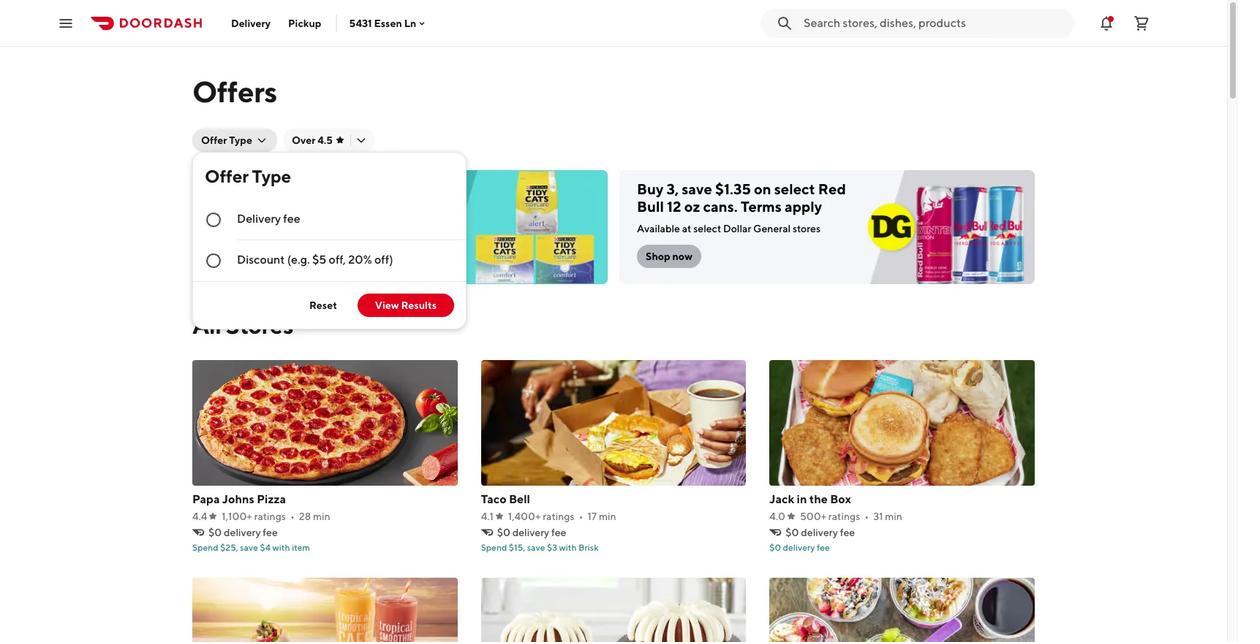 Task type: vqa. For each thing, say whether or not it's contained in the screenshot.


Task type: describe. For each thing, give the bounding box(es) containing it.
at
[[682, 223, 691, 235]]

$5
[[312, 253, 326, 267]]

reset
[[309, 300, 337, 312]]

the
[[809, 493, 828, 507]]

cans.
[[703, 198, 738, 215]]

• 31 min
[[865, 511, 902, 523]]

$3
[[547, 543, 557, 554]]

order now button
[[210, 245, 280, 268]]

$1.35
[[715, 181, 751, 197]]

view results button
[[357, 294, 454, 317]]

min for papa johns pizza
[[313, 511, 330, 523]]

$0 down 4.0
[[770, 543, 781, 554]]

general
[[753, 223, 791, 235]]

shop
[[646, 251, 670, 263]]

$4
[[260, 543, 271, 554]]

1,
[[239, 181, 249, 197]]

now inside button
[[249, 251, 271, 263]]

more
[[273, 198, 308, 215]]

20%
[[348, 253, 372, 267]]

1,400+ ratings
[[508, 511, 574, 523]]

delivery for bell
[[512, 527, 549, 539]]

view results
[[375, 300, 437, 312]]

5431
[[349, 17, 372, 29]]

4.4
[[192, 511, 207, 523]]

discount (e.g. $5 off, 20% off)
[[237, 253, 393, 267]]

pizza
[[257, 493, 286, 507]]

taco bell
[[481, 493, 530, 507]]

jack
[[770, 493, 794, 507]]

12
[[667, 198, 681, 215]]

min for taco bell
[[599, 511, 616, 523]]

0 items, open order cart image
[[1133, 14, 1150, 32]]

fee for jack in the box
[[840, 527, 855, 539]]

buy 1, save $1 on select tidy cats and more
[[210, 181, 397, 215]]

ln
[[404, 17, 416, 29]]

spend $15, save $3 with brisk
[[481, 543, 599, 554]]

1 vertical spatial type
[[252, 166, 291, 186]]

1,100+
[[222, 511, 252, 523]]

buy 3, save $1.35 on select red bull 12 oz cans. terms apply
[[637, 181, 846, 215]]

on for $1
[[303, 181, 320, 197]]

pickup button
[[279, 11, 330, 35]]

Discount (e.g. $5 off, 20% off) radio
[[193, 241, 466, 282]]

ratings for taco bell
[[543, 511, 574, 523]]

johns
[[222, 493, 254, 507]]

4.5
[[318, 135, 333, 146]]

jack in the box
[[770, 493, 851, 507]]

5431 essen ln
[[349, 17, 416, 29]]

save for $1
[[252, 181, 283, 197]]

in
[[797, 493, 807, 507]]

essen
[[374, 17, 402, 29]]

3,
[[666, 181, 679, 197]]

$0 for taco
[[497, 527, 510, 539]]

• for jack in the box
[[865, 511, 869, 523]]

(e.g.
[[287, 253, 310, 267]]

1 vertical spatial terms
[[270, 223, 298, 235]]

oz
[[684, 198, 700, 215]]

4.0
[[770, 511, 785, 523]]

over
[[292, 135, 315, 146]]

buy for buy 3, save $1.35 on select red bull 12 oz cans. terms apply
[[637, 181, 663, 197]]

over 4.5
[[292, 135, 333, 146]]

order now
[[219, 251, 271, 263]]

offers
[[192, 75, 277, 109]]

offer type button
[[192, 129, 277, 152]]

brisk
[[579, 543, 599, 554]]

delivery button
[[222, 11, 279, 35]]

offer type inside button
[[201, 135, 252, 146]]

view
[[375, 300, 399, 312]]

1,400+
[[508, 511, 541, 523]]

delivery for in
[[801, 527, 838, 539]]

all
[[192, 312, 221, 339]]

taco
[[481, 493, 507, 507]]

1 horizontal spatial select
[[693, 223, 721, 235]]

fee for papa johns pizza
[[263, 527, 278, 539]]

• for papa johns pizza
[[290, 511, 295, 523]]

delivery fee
[[237, 212, 300, 226]]

31
[[873, 511, 883, 523]]

terms inside buy 3, save $1.35 on select red bull 12 oz cans. terms apply
[[741, 198, 782, 215]]

$0 delivery fee for bell
[[497, 527, 566, 539]]

pickup
[[288, 17, 321, 29]]

fee inside radio
[[283, 212, 300, 226]]

5431 essen ln button
[[349, 17, 428, 29]]

• for taco bell
[[579, 511, 583, 523]]

off)
[[374, 253, 393, 267]]

dollar
[[723, 223, 751, 235]]

box
[[830, 493, 851, 507]]

over 4.5 button
[[283, 129, 374, 152]]

cats
[[210, 198, 241, 215]]

now
[[672, 251, 692, 263]]

Store search: begin typing to search for stores available on DoorDash text field
[[804, 15, 1065, 31]]

$15,
[[509, 543, 525, 554]]

$25,
[[220, 543, 238, 554]]

and
[[244, 198, 270, 215]]



Task type: locate. For each thing, give the bounding box(es) containing it.
stores
[[793, 223, 821, 235]]

save left $4 on the left of the page
[[240, 543, 258, 554]]

type inside "offer type" button
[[229, 135, 252, 146]]

delivery
[[231, 17, 271, 29], [237, 212, 281, 226]]

$1
[[285, 181, 300, 197]]

$0 delivery fee for johns
[[208, 527, 278, 539]]

min right 31
[[885, 511, 902, 523]]

2 • from the left
[[579, 511, 583, 523]]

0 horizontal spatial min
[[313, 511, 330, 523]]

bell
[[509, 493, 530, 507]]

1 • from the left
[[290, 511, 295, 523]]

1 horizontal spatial min
[[599, 511, 616, 523]]

500+
[[800, 511, 826, 523]]

select inside buy 3, save $1.35 on select red bull 12 oz cans. terms apply
[[774, 181, 815, 197]]

with for taco bell
[[559, 543, 577, 554]]

now right "order"
[[249, 251, 271, 263]]

$0 up $15,
[[497, 527, 510, 539]]

available at select dollar general stores
[[637, 223, 821, 235]]

type
[[229, 135, 252, 146], [252, 166, 291, 186]]

2 horizontal spatial •
[[865, 511, 869, 523]]

apply up stores
[[785, 198, 822, 215]]

save left $3
[[527, 543, 545, 554]]

3 ratings from the left
[[828, 511, 860, 523]]

• left 28
[[290, 511, 295, 523]]

0 horizontal spatial on
[[303, 181, 320, 197]]

offer type
[[201, 135, 252, 146], [205, 166, 291, 186]]

2 horizontal spatial min
[[885, 511, 902, 523]]

offer type up the "and" at the top left of page
[[205, 166, 291, 186]]

select inside buy 1, save $1 on select tidy cats and more
[[323, 181, 364, 197]]

$0 down in
[[786, 527, 799, 539]]

save up the "and" at the top left of page
[[252, 181, 283, 197]]

delivery inside 'button'
[[231, 17, 271, 29]]

0 horizontal spatial terms
[[270, 223, 298, 235]]

with right $3
[[559, 543, 577, 554]]

28
[[299, 511, 311, 523]]

1 on from the left
[[303, 181, 320, 197]]

1 horizontal spatial on
[[754, 181, 771, 197]]

buy
[[210, 181, 236, 197], [637, 181, 663, 197]]

$0 delivery fee for in
[[786, 527, 855, 539]]

2 ratings from the left
[[543, 511, 574, 523]]

buy inside buy 3, save $1.35 on select red bull 12 oz cans. terms apply
[[637, 181, 663, 197]]

option group
[[193, 200, 466, 282]]

1 with from the left
[[272, 543, 290, 554]]

on inside buy 1, save $1 on select tidy cats and more
[[303, 181, 320, 197]]

ratings up $3
[[543, 511, 574, 523]]

item
[[292, 543, 310, 554]]

spend left $15,
[[481, 543, 507, 554]]

1 vertical spatial now
[[249, 251, 271, 263]]

0 vertical spatial offer
[[201, 135, 227, 146]]

fee for taco bell
[[551, 527, 566, 539]]

1 ratings from the left
[[254, 511, 286, 523]]

buy up bull
[[637, 181, 663, 197]]

spend for papa
[[192, 543, 218, 554]]

select
[[323, 181, 364, 197], [774, 181, 815, 197], [693, 223, 721, 235]]

2 horizontal spatial ratings
[[828, 511, 860, 523]]

0 vertical spatial delivery
[[231, 17, 271, 29]]

$0 for papa
[[208, 527, 222, 539]]

now
[[210, 223, 232, 235], [249, 251, 271, 263]]

offer up cats
[[205, 166, 249, 186]]

select for tidy
[[323, 181, 364, 197]]

on right $1
[[303, 181, 320, 197]]

on inside buy 3, save $1.35 on select red bull 12 oz cans. terms apply
[[754, 181, 771, 197]]

papa johns pizza
[[192, 493, 286, 507]]

save inside buy 3, save $1.35 on select red bull 12 oz cans. terms apply
[[682, 181, 712, 197]]

spend $25, save $4 with item
[[192, 543, 310, 554]]

1 horizontal spatial now
[[249, 251, 271, 263]]

with for papa johns pizza
[[272, 543, 290, 554]]

off,
[[329, 253, 346, 267]]

2 spend from the left
[[481, 543, 507, 554]]

now - 11/20. terms apply
[[210, 223, 326, 235]]

type up 1,
[[229, 135, 252, 146]]

apply inside buy 3, save $1.35 on select red bull 12 oz cans. terms apply
[[785, 198, 822, 215]]

0 vertical spatial type
[[229, 135, 252, 146]]

reset button
[[300, 294, 346, 317]]

ratings for papa johns pizza
[[254, 511, 286, 523]]

17
[[588, 511, 597, 523]]

option group containing delivery fee
[[193, 200, 466, 282]]

0 horizontal spatial with
[[272, 543, 290, 554]]

0 horizontal spatial ratings
[[254, 511, 286, 523]]

1 horizontal spatial terms
[[741, 198, 782, 215]]

2 horizontal spatial select
[[774, 181, 815, 197]]

stores
[[226, 312, 293, 339]]

min
[[313, 511, 330, 523], [599, 511, 616, 523], [885, 511, 902, 523]]

select right at
[[693, 223, 721, 235]]

• left 31
[[865, 511, 869, 523]]

save inside buy 1, save $1 on select tidy cats and more
[[252, 181, 283, 197]]

on
[[303, 181, 320, 197], [754, 181, 771, 197]]

available
[[637, 223, 680, 235]]

1 horizontal spatial buy
[[637, 181, 663, 197]]

0 vertical spatial terms
[[741, 198, 782, 215]]

1 min from the left
[[313, 511, 330, 523]]

$0
[[208, 527, 222, 539], [497, 527, 510, 539], [786, 527, 799, 539], [770, 543, 781, 554]]

ratings for jack in the box
[[828, 511, 860, 523]]

with right $4 on the left of the page
[[272, 543, 290, 554]]

• 28 min
[[290, 511, 330, 523]]

select for red
[[774, 181, 815, 197]]

min right 28
[[313, 511, 330, 523]]

save for $3
[[527, 543, 545, 554]]

11/20.
[[240, 223, 268, 235]]

type right 1,
[[252, 166, 291, 186]]

0 horizontal spatial apply
[[300, 223, 326, 235]]

spend
[[192, 543, 218, 554], [481, 543, 507, 554]]

500+ ratings
[[800, 511, 860, 523]]

1 horizontal spatial with
[[559, 543, 577, 554]]

min for jack in the box
[[885, 511, 902, 523]]

offer down offers at the top of the page
[[201, 135, 227, 146]]

2 min from the left
[[599, 511, 616, 523]]

0 horizontal spatial •
[[290, 511, 295, 523]]

-
[[234, 223, 238, 235]]

$0 for jack
[[786, 527, 799, 539]]

terms up general
[[741, 198, 782, 215]]

on for $1.35
[[754, 181, 771, 197]]

1,100+ ratings
[[222, 511, 286, 523]]

offer type down offers at the top of the page
[[201, 135, 252, 146]]

0 vertical spatial offer type
[[201, 135, 252, 146]]

1 horizontal spatial spend
[[481, 543, 507, 554]]

• 17 min
[[579, 511, 616, 523]]

discount
[[237, 253, 285, 267]]

on right "$1.35" at the right
[[754, 181, 771, 197]]

$0 up $25,
[[208, 527, 222, 539]]

spend for taco
[[481, 543, 507, 554]]

0 horizontal spatial buy
[[210, 181, 236, 197]]

1 horizontal spatial •
[[579, 511, 583, 523]]

tidy
[[367, 181, 397, 197]]

papa
[[192, 493, 220, 507]]

offer inside button
[[201, 135, 227, 146]]

1 spend from the left
[[192, 543, 218, 554]]

order
[[219, 251, 247, 263]]

Delivery fee radio
[[193, 200, 466, 241]]

0 horizontal spatial spend
[[192, 543, 218, 554]]

1 horizontal spatial ratings
[[543, 511, 574, 523]]

0 vertical spatial apply
[[785, 198, 822, 215]]

shop now button
[[637, 245, 701, 268]]

red
[[818, 181, 846, 197]]

save for $4
[[240, 543, 258, 554]]

save up the oz
[[682, 181, 712, 197]]

min right the 17
[[599, 511, 616, 523]]

2 with from the left
[[559, 543, 577, 554]]

1 vertical spatial offer
[[205, 166, 249, 186]]

3 • from the left
[[865, 511, 869, 523]]

ratings down pizza
[[254, 511, 286, 523]]

0 vertical spatial now
[[210, 223, 232, 235]]

ratings down box
[[828, 511, 860, 523]]

delivery for delivery fee
[[237, 212, 281, 226]]

delivery inside radio
[[237, 212, 281, 226]]

1 vertical spatial delivery
[[237, 212, 281, 226]]

•
[[290, 511, 295, 523], [579, 511, 583, 523], [865, 511, 869, 523]]

terms down more
[[270, 223, 298, 235]]

0 horizontal spatial select
[[323, 181, 364, 197]]

select up delivery fee radio
[[323, 181, 364, 197]]

save for $1.35
[[682, 181, 712, 197]]

delivery
[[224, 527, 261, 539], [512, 527, 549, 539], [801, 527, 838, 539], [783, 543, 815, 554]]

1 horizontal spatial apply
[[785, 198, 822, 215]]

open menu image
[[57, 14, 75, 32]]

terms
[[741, 198, 782, 215], [270, 223, 298, 235]]

apply up discount (e.g. $5 off, 20% off)
[[300, 223, 326, 235]]

0 horizontal spatial now
[[210, 223, 232, 235]]

1 buy from the left
[[210, 181, 236, 197]]

results
[[401, 300, 437, 312]]

now left -
[[210, 223, 232, 235]]

3 min from the left
[[885, 511, 902, 523]]

1 vertical spatial apply
[[300, 223, 326, 235]]

all stores
[[192, 312, 293, 339]]

2 on from the left
[[754, 181, 771, 197]]

save
[[252, 181, 283, 197], [682, 181, 712, 197], [240, 543, 258, 554], [527, 543, 545, 554]]

2 buy from the left
[[637, 181, 663, 197]]

buy inside buy 1, save $1 on select tidy cats and more
[[210, 181, 236, 197]]

bull
[[637, 198, 664, 215]]

1 vertical spatial offer type
[[205, 166, 291, 186]]

buy up cats
[[210, 181, 236, 197]]

notification bell image
[[1098, 14, 1115, 32]]

delivery for delivery
[[231, 17, 271, 29]]

delivery for johns
[[224, 527, 261, 539]]

with
[[272, 543, 290, 554], [559, 543, 577, 554]]

apply
[[785, 198, 822, 215], [300, 223, 326, 235]]

buy for buy 1, save $1 on select tidy cats and more
[[210, 181, 236, 197]]

spend left $25,
[[192, 543, 218, 554]]

• left the 17
[[579, 511, 583, 523]]

shop now
[[646, 251, 692, 263]]

$0 delivery fee
[[208, 527, 278, 539], [497, 527, 566, 539], [786, 527, 855, 539], [770, 543, 830, 554]]

4.1
[[481, 511, 493, 523]]

select left red
[[774, 181, 815, 197]]



